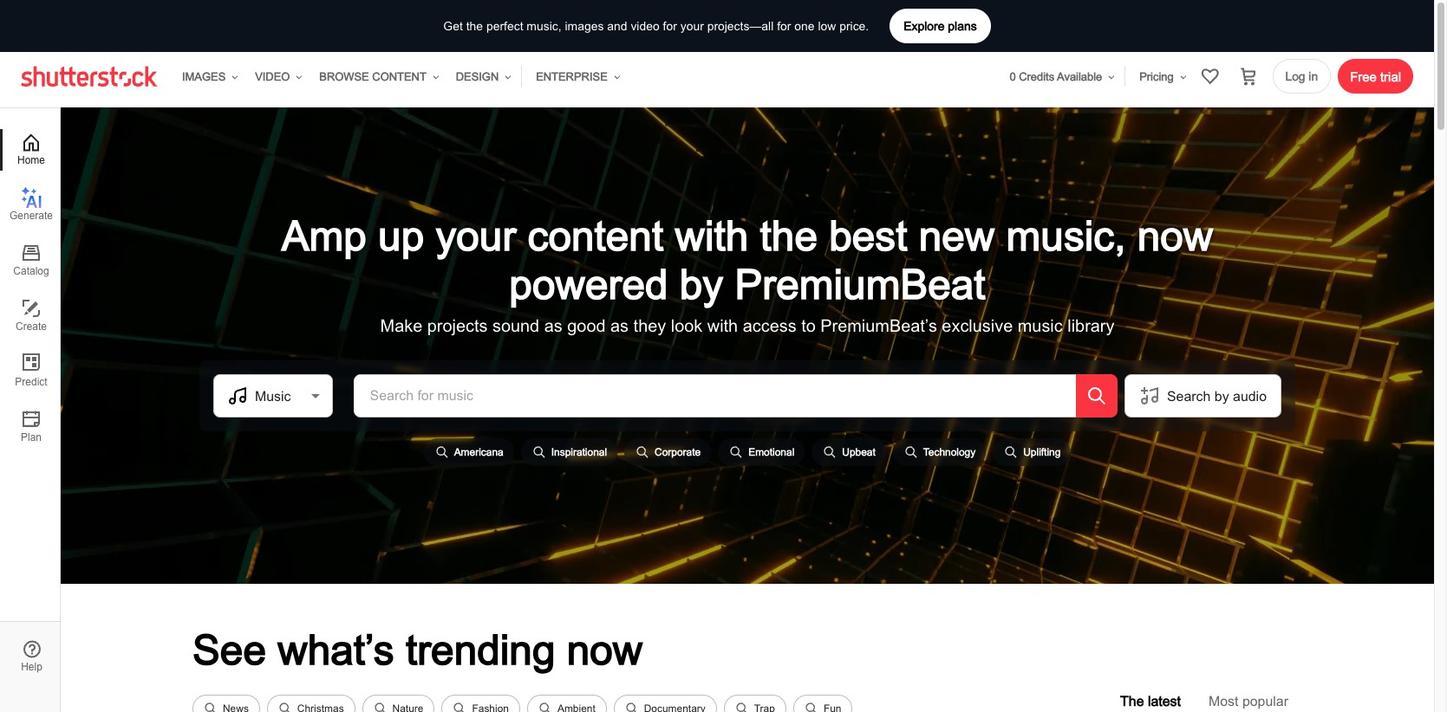 Task type: locate. For each thing, give the bounding box(es) containing it.
video
[[631, 19, 660, 33]]

0 vertical spatial music,
[[527, 19, 562, 33]]

free
[[1350, 69, 1377, 84]]

0 horizontal spatial by
[[680, 260, 723, 308]]

most popular
[[1209, 694, 1288, 710]]

explore
[[904, 19, 945, 33]]

0 vertical spatial with
[[675, 212, 749, 259]]

popular
[[1242, 694, 1288, 710]]

library
[[1068, 316, 1115, 336]]

music
[[1018, 316, 1063, 336]]

most popular button
[[1195, 681, 1302, 713]]

1 horizontal spatial now
[[1137, 212, 1213, 259]]

1 vertical spatial now
[[567, 626, 643, 674]]

enterprise link
[[529, 60, 623, 95]]

pricing link
[[1132, 60, 1189, 95]]

0 vertical spatial tab list
[[0, 129, 60, 462]]

log in
[[1285, 69, 1318, 83]]

for
[[663, 19, 677, 33], [777, 19, 791, 33]]

your
[[680, 19, 704, 33], [436, 212, 516, 259]]

make
[[380, 316, 422, 336]]

low
[[818, 19, 836, 33]]

0 vertical spatial your
[[680, 19, 704, 33]]

free trial button
[[1338, 59, 1413, 94]]

emotional
[[748, 447, 794, 459]]

the inside amp up your content with the best new music, now powered by premiumbeat make projects sound as good as they look with access to premiumbeat's exclusive music library
[[760, 212, 818, 259]]

home
[[17, 154, 45, 166]]

1 horizontal spatial as
[[610, 316, 629, 336]]

uplifting link
[[993, 439, 1071, 466]]

now
[[1137, 212, 1213, 259], [567, 626, 643, 674]]

by
[[680, 260, 723, 308], [1215, 388, 1229, 404]]

search by audio
[[1167, 388, 1267, 404]]

2 for from the left
[[777, 19, 791, 33]]

for right video
[[663, 19, 677, 33]]

enterprise
[[536, 70, 608, 83]]

search by audio button
[[1125, 375, 1281, 417]]

content
[[528, 212, 663, 259]]

browse content link
[[312, 60, 442, 95]]

1 vertical spatial with
[[707, 316, 738, 336]]

plans
[[948, 19, 977, 33]]

look
[[671, 316, 703, 336]]

projects
[[427, 316, 488, 336]]

1 vertical spatial music,
[[1006, 212, 1126, 259]]

your right up
[[436, 212, 516, 259]]

home link
[[0, 129, 60, 171]]

the left best
[[760, 212, 818, 259]]

0 horizontal spatial as
[[544, 316, 562, 336]]

trial
[[1380, 69, 1401, 84]]

Search for music search field
[[365, 375, 574, 417]]

shutterstock image
[[21, 66, 161, 87]]

price.
[[839, 19, 869, 33]]

0 vertical spatial by
[[680, 260, 723, 308]]

1 horizontal spatial the
[[760, 212, 818, 259]]

your inside amp up your content with the best new music, now powered by premiumbeat make projects sound as good as they look with access to premiumbeat's exclusive music library
[[436, 212, 516, 259]]

music button
[[213, 375, 333, 417]]

1 horizontal spatial by
[[1215, 388, 1229, 404]]

1 vertical spatial the
[[760, 212, 818, 259]]

0 horizontal spatial for
[[663, 19, 677, 33]]

0 horizontal spatial now
[[567, 626, 643, 674]]

0 credits available link
[[1003, 60, 1118, 95]]

0 horizontal spatial your
[[436, 212, 516, 259]]

inspirational link
[[521, 439, 617, 466]]

upbeat
[[842, 447, 876, 459]]

up
[[378, 212, 424, 259]]

music, inside amp up your content with the best new music, now powered by premiumbeat make projects sound as good as they look with access to premiumbeat's exclusive music library
[[1006, 212, 1126, 259]]

1 horizontal spatial music,
[[1006, 212, 1126, 259]]

1 for from the left
[[663, 19, 677, 33]]

by left audio
[[1215, 388, 1229, 404]]

upbeat link
[[812, 439, 886, 466]]

as left the "they"
[[610, 316, 629, 336]]

good
[[567, 316, 606, 336]]

upbeat button
[[812, 439, 886, 466]]

cart image
[[1238, 66, 1259, 87]]

get the perfect music, images and video for your projects—all for one low price.
[[443, 19, 869, 33]]

1 vertical spatial your
[[436, 212, 516, 259]]

americana
[[454, 447, 503, 459]]

as left good
[[544, 316, 562, 336]]

1 as from the left
[[544, 316, 562, 336]]

collections image
[[1200, 66, 1220, 87]]

the
[[466, 19, 483, 33], [760, 212, 818, 259]]

images
[[565, 19, 604, 33]]

exclusive
[[942, 316, 1013, 336]]

tab list
[[0, 129, 60, 462], [1106, 681, 1302, 713]]

corporate link
[[624, 439, 711, 466]]

credits
[[1019, 70, 1054, 83]]

content
[[372, 70, 426, 83]]

video link
[[248, 60, 305, 95]]

1 vertical spatial by
[[1215, 388, 1229, 404]]

generate link
[[0, 185, 60, 226]]

predict link
[[0, 351, 60, 393]]

by up look
[[680, 260, 723, 308]]

catalog link
[[0, 240, 60, 282]]

amp
[[281, 212, 367, 259]]

1 vertical spatial tab list
[[1106, 681, 1302, 713]]

the right get
[[466, 19, 483, 33]]

with
[[675, 212, 749, 259], [707, 316, 738, 336]]

music,
[[527, 19, 562, 33], [1006, 212, 1126, 259]]

premiumbeat's
[[820, 316, 937, 336]]

1 horizontal spatial tab list
[[1106, 681, 1302, 713]]

1 horizontal spatial for
[[777, 19, 791, 33]]

1 horizontal spatial your
[[680, 19, 704, 33]]

0 vertical spatial the
[[466, 19, 483, 33]]

browse
[[319, 70, 369, 83]]

design
[[456, 70, 499, 83]]

0 horizontal spatial tab list
[[0, 129, 60, 462]]

your right video
[[680, 19, 704, 33]]

for left one
[[777, 19, 791, 33]]

create link
[[0, 296, 60, 337]]

one
[[794, 19, 815, 33]]

0 vertical spatial now
[[1137, 212, 1213, 259]]



Task type: describe. For each thing, give the bounding box(es) containing it.
in
[[1309, 69, 1318, 83]]

images link
[[175, 60, 241, 95]]

inspirational button
[[521, 439, 617, 466]]

images
[[182, 70, 226, 83]]

tab list containing the latest
[[1106, 681, 1302, 713]]

emotional button
[[718, 439, 805, 466]]

tab list containing home
[[0, 129, 60, 462]]

and
[[607, 19, 627, 33]]

help
[[21, 662, 42, 674]]

plan
[[21, 432, 42, 444]]

audio
[[1233, 388, 1267, 404]]

new
[[919, 212, 995, 259]]

uplifting
[[1023, 447, 1061, 459]]

catalog
[[13, 265, 49, 277]]

technology link
[[893, 439, 986, 466]]

browse content
[[319, 70, 426, 83]]

pricing
[[1139, 70, 1174, 83]]

powered
[[509, 260, 668, 308]]

sound
[[492, 316, 539, 336]]

the latest
[[1120, 694, 1181, 710]]

the
[[1120, 694, 1144, 710]]

generate
[[10, 210, 53, 222]]

most
[[1209, 694, 1239, 710]]

log
[[1285, 69, 1305, 83]]

by inside button
[[1215, 388, 1229, 404]]

search
[[1167, 388, 1211, 404]]

available
[[1057, 70, 1102, 83]]

premiumbeat
[[735, 260, 986, 308]]

corporate button
[[624, 439, 711, 466]]

trending
[[406, 626, 555, 674]]

projects—all
[[707, 19, 774, 33]]

search image
[[1086, 386, 1107, 407]]

the latest button
[[1106, 681, 1195, 713]]

americana link
[[424, 439, 514, 466]]

best
[[829, 212, 907, 259]]

access
[[743, 316, 797, 336]]

get
[[443, 19, 463, 33]]

explore plans
[[904, 19, 977, 33]]

latest
[[1148, 694, 1181, 710]]

create
[[16, 321, 47, 333]]

emotional link
[[718, 439, 805, 466]]

now inside amp up your content with the best new music, now powered by premiumbeat make projects sound as good as they look with access to premiumbeat's exclusive music library
[[1137, 212, 1213, 259]]

to
[[801, 316, 816, 336]]

0 credits available
[[1010, 70, 1102, 83]]

plan link
[[0, 407, 60, 448]]

mhp 6-6 poster image
[[61, 108, 1434, 584]]

amp up your content with the best new music, now powered by premiumbeat make projects sound as good as they look with access to premiumbeat's exclusive music library
[[281, 212, 1213, 336]]

uplifting button
[[993, 439, 1071, 466]]

corporate
[[655, 447, 701, 459]]

video-player element
[[61, 108, 1434, 584]]

explore plans link
[[890, 9, 991, 43]]

inspirational
[[551, 447, 607, 459]]

what's
[[278, 626, 394, 674]]

0 horizontal spatial music,
[[527, 19, 562, 33]]

predict
[[15, 376, 47, 388]]

technology button
[[893, 439, 986, 466]]

video
[[255, 70, 290, 83]]

technology
[[923, 447, 976, 459]]

see what's trending now
[[192, 626, 643, 674]]

they
[[633, 316, 666, 336]]

log in link
[[1272, 59, 1331, 94]]

help link
[[0, 636, 61, 678]]

free trial
[[1350, 69, 1401, 84]]

music
[[255, 388, 291, 404]]

0
[[1010, 70, 1016, 83]]

americana button
[[424, 439, 514, 466]]

by inside amp up your content with the best new music, now powered by premiumbeat make projects sound as good as they look with access to premiumbeat's exclusive music library
[[680, 260, 723, 308]]

design link
[[449, 60, 514, 95]]

2 as from the left
[[610, 316, 629, 336]]

0 horizontal spatial the
[[466, 19, 483, 33]]



Task type: vqa. For each thing, say whether or not it's contained in the screenshot.
"My"
no



